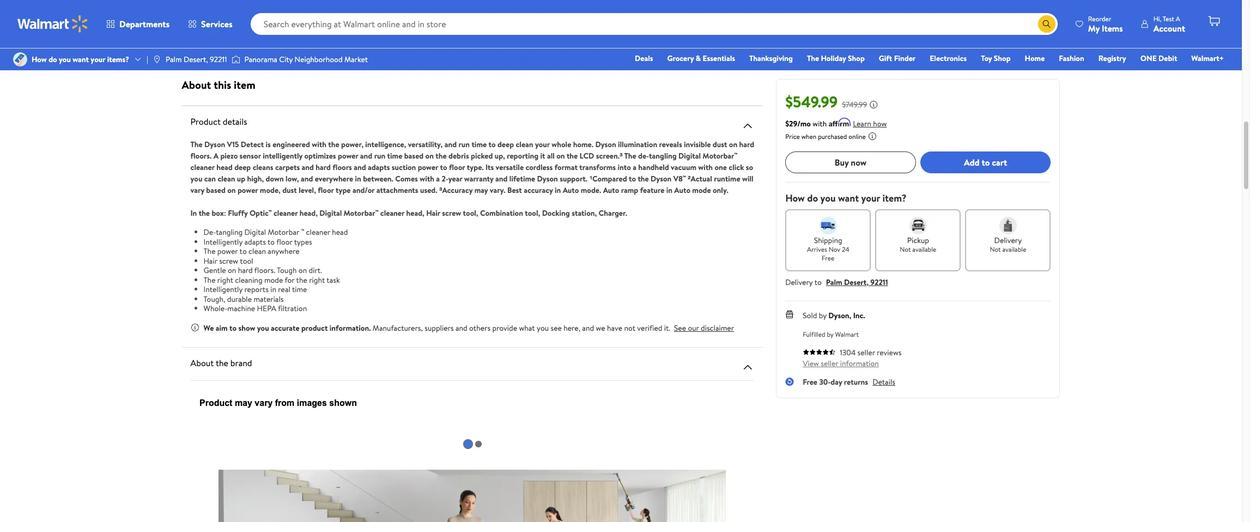 Task type: describe. For each thing, give the bounding box(es) containing it.
cordless
[[526, 162, 553, 173]]

the up optimizes at the left of the page
[[328, 139, 339, 150]]

power inside de-tangling digital motorbar ™ cleaner head intelligently adapts to floor types the power to clean anywhere hair screw tool gentle on hard floors. tough on dirt. the right cleaning mode for the right task intelligently reports in real time tough, durable materials whole-machine hepa filtration
[[217, 246, 238, 257]]

on left dirt.
[[299, 265, 307, 276]]

details button
[[873, 377, 895, 387]]

walmart+ link
[[1187, 52, 1229, 64]]

city
[[279, 54, 293, 65]]

to inside 'button'
[[982, 156, 990, 168]]

detect
[[241, 139, 264, 150]]

dyson down handheld
[[651, 173, 672, 184]]

in
[[190, 208, 197, 219]]

electronics
[[930, 53, 967, 64]]

0 horizontal spatial a
[[436, 173, 440, 184]]

only.
[[713, 185, 729, 196]]

power down power,
[[338, 150, 358, 161]]

about this item
[[182, 77, 255, 92]]

accuracy
[[524, 185, 553, 196]]

cart
[[992, 156, 1007, 168]]

show
[[238, 322, 255, 333]]

brand
[[230, 357, 252, 369]]

2- inside the dyson v15 detect is engineered with the power, intelligence, versatility, and run time to deep clean your whole home. dyson illumination reveals invisible dust on hard floors. a piezo sensor intelligently optimizes power and run time based on the debris picked up, reporting it all on the lcd screen.³ the de-tangling digital motorbar™ cleaner head deep cleans carpets and hard floors and adapts suction power to floor type. its versatile cordless format transforms into a handheld vacuum with one click so you can clean up high, down low, and everywhere in between. comes with a 2-year warranty and lifetime dyson support. ¹compared to the dyson v8™ ²actual runtime will vary based on power mode, dust level, floor type and/or attachments used. ³accuracy may vary. best accuracy in auto mode. auto ramp feature in auto mode only.
[[442, 173, 448, 184]]

click
[[729, 162, 744, 173]]

cleaner up motorbar
[[274, 208, 298, 219]]

vary
[[190, 185, 204, 196]]

delivery for not
[[994, 235, 1022, 246]]

digital inside de-tangling digital motorbar ™ cleaner head intelligently adapts to floor types the power to clean anywhere hair screw tool gentle on hard floors. tough on dirt. the right cleaning mode for the right task intelligently reports in real time tough, durable materials whole-machine hepa filtration
[[244, 227, 266, 238]]

it.
[[664, 322, 670, 333]]

departments
[[119, 18, 170, 30]]

provide
[[492, 322, 517, 333]]

0 vertical spatial time
[[472, 139, 487, 150]]

screw inside de-tangling digital motorbar ™ cleaner head intelligently adapts to floor types the power to clean anywhere hair screw tool gentle on hard floors. tough on dirt. the right cleaning mode for the right task intelligently reports in real time tough, durable materials whole-machine hepa filtration
[[219, 255, 238, 266]]

0 vertical spatial deep
[[498, 139, 514, 150]]

™
[[301, 227, 304, 238]]

on right gentle
[[228, 265, 236, 276]]

0 horizontal spatial 2-
[[331, 4, 337, 13]]

engineered
[[273, 139, 310, 150]]

walmart image
[[17, 15, 88, 33]]

reveals
[[659, 139, 682, 150]]

item
[[234, 77, 255, 92]]

up,
[[495, 150, 505, 161]]

mode inside de-tangling digital motorbar ™ cleaner head intelligently adapts to floor types the power to clean anywhere hair screw tool gentle on hard floors. tough on dirt. the right cleaning mode for the right task intelligently reports in real time tough, durable materials whole-machine hepa filtration
[[264, 274, 283, 285]]

power down up
[[238, 185, 258, 196]]

cleaner down attachments
[[380, 208, 404, 219]]

by for fulfilled
[[827, 330, 834, 339]]

type
[[336, 185, 351, 196]]

the up into
[[624, 150, 636, 161]]

delivery not available
[[990, 235, 1026, 254]]

the inside de-tangling digital motorbar ™ cleaner head intelligently adapts to floor types the power to clean anywhere hair screw tool gentle on hard floors. tough on dirt. the right cleaning mode for the right task intelligently reports in real time tough, durable materials whole-machine hepa filtration
[[296, 274, 307, 285]]

not for pickup
[[900, 245, 911, 254]]

about for about this item
[[182, 77, 211, 92]]

dyson up screen.³
[[595, 139, 616, 150]]

cleaner inside de-tangling digital motorbar ™ cleaner head intelligently adapts to floor types the power to clean anywhere hair screw tool gentle on hard floors. tough on dirt. the right cleaning mode for the right task intelligently reports in real time tough, durable materials whole-machine hepa filtration
[[306, 227, 330, 238]]

shipping
[[814, 235, 842, 246]]

and down optimizes at the left of the page
[[302, 162, 314, 173]]

dyson left v15 at top
[[204, 139, 225, 150]]

Walmart Site-Wide search field
[[251, 13, 1058, 35]]

clean inside de-tangling digital motorbar ™ cleaner head intelligently adapts to floor types the power to clean anywhere hair screw tool gentle on hard floors. tough on dirt. the right cleaning mode for the right task intelligently reports in real time tough, durable materials whole-machine hepa filtration
[[249, 246, 266, 257]]

tough,
[[204, 293, 225, 304]]

will
[[742, 173, 753, 184]]

$749.99
[[842, 99, 867, 110]]

dyson down cordless
[[537, 173, 558, 184]]

the up tough,
[[204, 274, 216, 285]]

sold
[[803, 310, 817, 321]]

0 horizontal spatial based
[[206, 185, 226, 196]]

2 horizontal spatial clean
[[516, 139, 533, 150]]

and left others on the left of page
[[456, 322, 467, 333]]

day for 3+
[[486, 4, 495, 13]]

floors. inside de-tangling digital motorbar ™ cleaner head intelligently adapts to floor types the power to clean anywhere hair screw tool gentle on hard floors. tough on dirt. the right cleaning mode for the right task intelligently reports in real time tough, durable materials whole-machine hepa filtration
[[254, 265, 275, 276]]

palm desert, 92211 button
[[826, 277, 888, 288]]

3+ day shipping
[[477, 4, 520, 13]]

can
[[204, 173, 216, 184]]

2 intelligently from the top
[[204, 284, 243, 295]]

how
[[873, 118, 887, 129]]

and up debris at the top left of page
[[445, 139, 457, 150]]

adapts inside the dyson v15 detect is engineered with the power, intelligence, versatility, and run time to deep clean your whole home. dyson illumination reveals invisible dust on hard floors. a piezo sensor intelligently optimizes power and run time based on the debris picked up, reporting it all on the lcd screen.³ the de-tangling digital motorbar™ cleaner head deep cleans carpets and hard floors and adapts suction power to floor type. its versatile cordless format transforms into a handheld vacuum with one click so you can clean up high, down low, and everywhere in between. comes with a 2-year warranty and lifetime dyson support. ¹compared to the dyson v8™ ²actual runtime will vary based on power mode, dust level, floor type and/or attachments used. ³accuracy may vary. best accuracy in auto mode. auto ramp feature in auto mode only.
[[368, 162, 390, 173]]

in right accuracy
[[555, 185, 561, 196]]

to down optic™
[[268, 236, 275, 247]]

departments button
[[97, 11, 179, 37]]

see our disclaimer button
[[674, 322, 734, 333]]

0 vertical spatial 92211
[[210, 54, 227, 65]]

the down de-
[[204, 246, 216, 257]]

feature
[[640, 185, 665, 196]]

you left see
[[537, 322, 549, 333]]

dyson,
[[829, 310, 851, 321]]

do for how do you want your items?
[[49, 54, 57, 65]]

shipping for 3+ day shipping
[[497, 4, 520, 13]]

0 vertical spatial hair
[[426, 208, 440, 219]]

1 vertical spatial motorbar™
[[344, 208, 378, 219]]

to up cleaning on the left of page
[[240, 246, 247, 257]]

test
[[1163, 14, 1174, 23]]

fashion
[[1059, 53, 1084, 64]]

1 horizontal spatial floor
[[318, 185, 334, 196]]

1 auto from the left
[[563, 185, 579, 196]]

gift finder
[[879, 53, 916, 64]]

0 horizontal spatial deep
[[234, 162, 251, 173]]

our
[[688, 322, 699, 333]]

about the brand
[[190, 357, 252, 369]]

dirt.
[[309, 265, 322, 276]]

digital inside the dyson v15 detect is engineered with the power, intelligence, versatility, and run time to deep clean your whole home. dyson illumination reveals invisible dust on hard floors. a piezo sensor intelligently optimizes power and run time based on the debris picked up, reporting it all on the lcd screen.³ the de-tangling digital motorbar™ cleaner head deep cleans carpets and hard floors and adapts suction power to floor type. its versatile cordless format transforms into a handheld vacuum with one click so you can clean up high, down low, and everywhere in between. comes with a 2-year warranty and lifetime dyson support. ¹compared to the dyson v8™ ²actual runtime will vary based on power mode, dust level, floor type and/or attachments used. ³accuracy may vary. best accuracy in auto mode. auto ramp feature in auto mode only.
[[679, 150, 701, 161]]

2 horizontal spatial hard
[[739, 139, 754, 150]]

market
[[344, 54, 368, 65]]

0 horizontal spatial palm
[[166, 54, 182, 65]]

 image for how
[[13, 52, 27, 66]]

tough
[[277, 265, 297, 276]]

filtration
[[278, 303, 307, 314]]

search icon image
[[1042, 20, 1051, 28]]

a inside hi, test a account
[[1176, 14, 1180, 23]]

2 right from the left
[[309, 274, 325, 285]]

deals
[[635, 53, 653, 64]]

4.4348 stars out of 5, based on 1304 seller reviews element
[[803, 349, 836, 355]]

finder
[[894, 53, 916, 64]]

format
[[555, 162, 578, 173]]

the up feature
[[638, 173, 649, 184]]

a inside the dyson v15 detect is engineered with the power, intelligence, versatility, and run time to deep clean your whole home. dyson illumination reveals invisible dust on hard floors. a piezo sensor intelligently optimizes power and run time based on the debris picked up, reporting it all on the lcd screen.³ the de-tangling digital motorbar™ cleaner head deep cleans carpets and hard floors and adapts suction power to floor type. its versatile cordless format transforms into a handheld vacuum with one click so you can clean up high, down low, and everywhere in between. comes with a 2-year warranty and lifetime dyson support. ¹compared to the dyson v8™ ²actual runtime will vary based on power mode, dust level, floor type and/or attachments used. ³accuracy may vary. best accuracy in auto mode. auto ramp feature in auto mode only.
[[213, 150, 219, 161]]

³accuracy
[[439, 185, 473, 196]]

seller for view
[[821, 358, 838, 369]]

about for about the brand
[[190, 357, 214, 369]]

illumination
[[618, 139, 657, 150]]

vacuum
[[671, 162, 697, 173]]

to right aim
[[229, 322, 237, 333]]

walmart
[[835, 330, 859, 339]]

tool
[[240, 255, 253, 266]]

2 horizontal spatial floor
[[449, 162, 465, 173]]

1 horizontal spatial screw
[[442, 208, 461, 219]]

picked
[[471, 150, 493, 161]]

$29/mo with
[[785, 118, 827, 129]]

2 head, from the left
[[406, 208, 424, 219]]

2-day shipping
[[331, 4, 372, 13]]

motorbar
[[268, 227, 299, 238]]

piezo
[[220, 150, 238, 161]]

manufacturers,
[[373, 322, 423, 333]]

panorama city neighborhood market
[[244, 54, 368, 65]]

product group
[[184, 0, 305, 31]]

your for how do you want your item?
[[861, 191, 880, 205]]

intent image for delivery image
[[999, 217, 1017, 234]]

on up fluffy
[[227, 185, 236, 196]]

grocery & essentials link
[[662, 52, 740, 64]]

debris
[[449, 150, 469, 161]]

home link
[[1020, 52, 1050, 64]]

we
[[596, 322, 605, 333]]

1 horizontal spatial desert,
[[844, 277, 869, 288]]

now
[[851, 156, 867, 168]]

the left holiday
[[807, 53, 819, 64]]

intent image for pickup image
[[910, 217, 927, 234]]

with up ²actual
[[698, 162, 713, 173]]

with up optimizes at the left of the page
[[312, 139, 326, 150]]

high,
[[247, 173, 264, 184]]

in inside de-tangling digital motorbar ™ cleaner head intelligently adapts to floor types the power to clean anywhere hair screw tool gentle on hard floors. tough on dirt. the right cleaning mode for the right task intelligently reports in real time tough, durable materials whole-machine hepa filtration
[[270, 284, 276, 295]]

hair inside de-tangling digital motorbar ™ cleaner head intelligently adapts to floor types the power to clean anywhere hair screw tool gentle on hard floors. tough on dirt. the right cleaning mode for the right task intelligently reports in real time tough, durable materials whole-machine hepa filtration
[[204, 255, 217, 266]]

mode inside the dyson v15 detect is engineered with the power, intelligence, versatility, and run time to deep clean your whole home. dyson illumination reveals invisible dust on hard floors. a piezo sensor intelligently optimizes power and run time based on the debris picked up, reporting it all on the lcd screen.³ the de-tangling digital motorbar™ cleaner head deep cleans carpets and hard floors and adapts suction power to floor type. its versatile cordless format transforms into a handheld vacuum with one click so you can clean up high, down low, and everywhere in between. comes with a 2-year warranty and lifetime dyson support. ¹compared to the dyson v8™ ²actual runtime will vary based on power mode, dust level, floor type and/or attachments used. ³accuracy may vary. best accuracy in auto mode. auto ramp feature in auto mode only.
[[692, 185, 711, 196]]

available for delivery
[[1003, 245, 1026, 254]]

3 auto from the left
[[674, 185, 691, 196]]

to up up,
[[489, 139, 496, 150]]

and left "we"
[[582, 322, 594, 333]]

1 horizontal spatial based
[[404, 150, 424, 161]]

best
[[507, 185, 522, 196]]

how for how do you want your items?
[[32, 54, 47, 65]]

intent image for shipping image
[[820, 217, 837, 234]]

1 horizontal spatial digital
[[320, 208, 342, 219]]

optimizes
[[304, 150, 336, 161]]

real
[[278, 284, 290, 295]]

up
[[237, 173, 245, 184]]

0 horizontal spatial run
[[374, 150, 385, 161]]

0 vertical spatial run
[[459, 139, 470, 150]]

grocery
[[667, 53, 694, 64]]

walmart+
[[1192, 53, 1224, 64]]

its
[[486, 162, 494, 173]]

the left 'brand'
[[216, 357, 228, 369]]

Search search field
[[251, 13, 1058, 35]]

durable
[[227, 293, 252, 304]]

in right feature
[[666, 185, 673, 196]]

price
[[785, 132, 800, 141]]

thanksgiving
[[749, 53, 793, 64]]

services
[[201, 18, 233, 30]]

0 vertical spatial a
[[633, 162, 637, 173]]

mode,
[[260, 185, 281, 196]]

and/or
[[353, 185, 375, 196]]



Task type: locate. For each thing, give the bounding box(es) containing it.
desert, up about this item at the left top of the page
[[184, 54, 208, 65]]

comes
[[395, 173, 418, 184]]

1 horizontal spatial mode
[[692, 185, 711, 196]]

gift
[[879, 53, 892, 64]]

2 not from the left
[[990, 245, 1001, 254]]

details
[[873, 377, 895, 387]]

motorbar™ down and/or
[[344, 208, 378, 219]]

floors. up can
[[190, 150, 212, 161]]

in the box: fluffy optic™ cleaner head, digital motorbar™ cleaner head, hair screw tool, combination tool, docking station, charger.
[[190, 208, 627, 219]]

1 vertical spatial time
[[387, 150, 402, 161]]

2 shop from the left
[[994, 53, 1011, 64]]

lifetime
[[509, 173, 535, 184]]

level,
[[299, 185, 316, 196]]

1 horizontal spatial shop
[[994, 53, 1011, 64]]

mode
[[692, 185, 711, 196], [264, 274, 283, 285]]

0 horizontal spatial right
[[217, 274, 233, 285]]

1304
[[840, 347, 856, 358]]

head
[[216, 162, 233, 173], [332, 227, 348, 238]]

available for pickup
[[913, 245, 937, 254]]

about down palm desert, 92211
[[182, 77, 211, 92]]

available inside delivery not available
[[1003, 245, 1026, 254]]

0 vertical spatial do
[[49, 54, 57, 65]]

0 horizontal spatial desert,
[[184, 54, 208, 65]]

|
[[147, 54, 148, 65]]

0 vertical spatial motorbar™
[[703, 150, 737, 161]]

screw
[[442, 208, 461, 219], [219, 255, 238, 266]]

2 vertical spatial hard
[[238, 265, 253, 276]]

run up debris at the top left of page
[[459, 139, 470, 150]]

seller right 1304
[[858, 347, 875, 358]]

24
[[842, 245, 849, 254]]

0 horizontal spatial seller
[[821, 358, 838, 369]]

2 horizontal spatial digital
[[679, 150, 701, 161]]

tangling inside de-tangling digital motorbar ™ cleaner head intelligently adapts to floor types the power to clean anywhere hair screw tool gentle on hard floors. tough on dirt. the right cleaning mode for the right task intelligently reports in real time tough, durable materials whole-machine hepa filtration
[[216, 227, 243, 238]]

returns
[[844, 377, 868, 387]]

delivery up sold
[[785, 277, 813, 288]]

0 vertical spatial want
[[73, 54, 89, 65]]

0 vertical spatial screw
[[442, 208, 461, 219]]

1 vertical spatial desert,
[[844, 277, 869, 288]]

2 shipping from the left
[[497, 4, 520, 13]]

1 horizontal spatial a
[[1176, 14, 1180, 23]]

pickup
[[907, 235, 929, 246]]

1 tool, from the left
[[463, 208, 478, 219]]

2 vertical spatial time
[[292, 284, 307, 295]]

 image
[[13, 52, 27, 66], [153, 55, 161, 64]]

cleans
[[253, 162, 273, 173]]

the holiday shop
[[807, 53, 865, 64]]

the right the for
[[296, 274, 307, 285]]

0 horizontal spatial free
[[803, 377, 818, 387]]

1 head, from the left
[[300, 208, 318, 219]]

based down can
[[206, 185, 226, 196]]

for
[[285, 274, 295, 285]]

adapts up between.
[[368, 162, 390, 173]]

1 horizontal spatial your
[[535, 139, 550, 150]]

0 horizontal spatial screw
[[219, 255, 238, 266]]

1 vertical spatial palm
[[826, 277, 842, 288]]

1 horizontal spatial head
[[332, 227, 348, 238]]

the holiday shop link
[[802, 52, 870, 64]]

cart contains 0 items total amount $0.00 image
[[1208, 15, 1221, 28]]

day up market
[[337, 4, 347, 13]]

to down arrives
[[815, 277, 822, 288]]

delivery inside delivery not available
[[994, 235, 1022, 246]]

motorbar™ up one
[[703, 150, 737, 161]]

1 horizontal spatial tool,
[[525, 208, 540, 219]]

palm desert, 92211
[[166, 54, 227, 65]]

1 horizontal spatial auto
[[603, 185, 619, 196]]

head, up ™
[[300, 208, 318, 219]]

floors. inside the dyson v15 detect is engineered with the power, intelligence, versatility, and run time to deep clean your whole home. dyson illumination reveals invisible dust on hard floors. a piezo sensor intelligently optimizes power and run time based on the debris picked up, reporting it all on the lcd screen.³ the de-tangling digital motorbar™ cleaner head deep cleans carpets and hard floors and adapts suction power to floor type. its versatile cordless format transforms into a handheld vacuum with one click so you can clean up high, down low, and everywhere in between. comes with a 2-year warranty and lifetime dyson support. ¹compared to the dyson v8™ ²actual runtime will vary based on power mode, dust level, floor type and/or attachments used. ³accuracy may vary. best accuracy in auto mode. auto ramp feature in auto mode only.
[[190, 150, 212, 161]]

learn how
[[853, 118, 887, 129]]

1 vertical spatial clean
[[218, 173, 235, 184]]

information
[[840, 358, 879, 369]]

hard inside de-tangling digital motorbar ™ cleaner head intelligently adapts to floor types the power to clean anywhere hair screw tool gentle on hard floors. tough on dirt. the right cleaning mode for the right task intelligently reports in real time tough, durable materials whole-machine hepa filtration
[[238, 265, 253, 276]]

1 horizontal spatial how
[[785, 191, 805, 205]]

0 horizontal spatial hard
[[238, 265, 253, 276]]

1 vertical spatial free
[[803, 377, 818, 387]]

cleaner inside the dyson v15 detect is engineered with the power, intelligence, versatility, and run time to deep clean your whole home. dyson illumination reveals invisible dust on hard floors. a piezo sensor intelligently optimizes power and run time based on the debris picked up, reporting it all on the lcd screen.³ the de-tangling digital motorbar™ cleaner head deep cleans carpets and hard floors and adapts suction power to floor type. its versatile cordless format transforms into a handheld vacuum with one click so you can clean up high, down low, and everywhere in between. comes with a 2-year warranty and lifetime dyson support. ¹compared to the dyson v8™ ²actual runtime will vary based on power mode, dust level, floor type and/or attachments used. ³accuracy may vary. best accuracy in auto mode. auto ramp feature in auto mode only.
[[190, 162, 215, 173]]

available down intent image for delivery
[[1003, 245, 1026, 254]]

and right floors
[[354, 162, 366, 173]]

lcd
[[580, 150, 594, 161]]

not inside delivery not available
[[990, 245, 1001, 254]]

1 horizontal spatial run
[[459, 139, 470, 150]]

used.
[[420, 185, 437, 196]]

floor down everywhere
[[318, 185, 334, 196]]

clean up reporting
[[516, 139, 533, 150]]

mode left the for
[[264, 274, 283, 285]]

product
[[190, 116, 221, 128]]

desert, up the inc.
[[844, 277, 869, 288]]

shipping for 2-day shipping
[[349, 4, 372, 13]]

to left cart on the top right of the page
[[982, 156, 990, 168]]

1 vertical spatial about
[[190, 357, 214, 369]]

1 vertical spatial 92211
[[871, 277, 888, 288]]

tangling down fluffy
[[216, 227, 243, 238]]

sensor
[[240, 150, 261, 161]]

day for 2-
[[337, 4, 347, 13]]

seller
[[858, 347, 875, 358], [821, 358, 838, 369]]

view
[[803, 358, 819, 369]]

you right show
[[257, 322, 269, 333]]

the left debris at the top left of page
[[436, 150, 447, 161]]

digital down 'type'
[[320, 208, 342, 219]]

 image right |
[[153, 55, 161, 64]]

1 horizontal spatial not
[[990, 245, 1001, 254]]

0 horizontal spatial clean
[[218, 173, 235, 184]]

hair down de-
[[204, 255, 217, 266]]

0 vertical spatial mode
[[692, 185, 711, 196]]

deep up up
[[234, 162, 251, 173]]

2 available from the left
[[1003, 245, 1026, 254]]

learn more about strikethrough prices image
[[869, 100, 878, 109]]

attachments
[[377, 185, 418, 196]]

a up used. on the left of the page
[[436, 173, 440, 184]]

head inside the dyson v15 detect is engineered with the power, intelligence, versatility, and run time to deep clean your whole home. dyson illumination reveals invisible dust on hard floors. a piezo sensor intelligently optimizes power and run time based on the debris picked up, reporting it all on the lcd screen.³ the de-tangling digital motorbar™ cleaner head deep cleans carpets and hard floors and adapts suction power to floor type. its versatile cordless format transforms into a handheld vacuum with one click so you can clean up high, down low, and everywhere in between. comes with a 2-year warranty and lifetime dyson support. ¹compared to the dyson v8™ ²actual runtime will vary based on power mode, dust level, floor type and/or attachments used. ³accuracy may vary. best accuracy in auto mode. auto ramp feature in auto mode only.
[[216, 162, 233, 173]]

floors. right tool
[[254, 265, 275, 276]]

with up price when purchased online
[[813, 118, 827, 129]]

power up used. on the left of the page
[[418, 162, 438, 173]]

vary.
[[490, 185, 506, 196]]

1 vertical spatial a
[[436, 173, 440, 184]]

thanksgiving link
[[744, 52, 798, 64]]

about the brand image
[[741, 361, 754, 374]]

on down versatility, on the top of page
[[425, 150, 434, 161]]

1 horizontal spatial day
[[486, 4, 495, 13]]

1 vertical spatial tangling
[[216, 227, 243, 238]]

1 vertical spatial want
[[838, 191, 859, 205]]

warranty
[[464, 173, 494, 184]]

head down piezo at the left
[[216, 162, 233, 173]]

not down intent image for delivery
[[990, 245, 1001, 254]]

hi,
[[1154, 14, 1162, 23]]

hair down used. on the left of the page
[[426, 208, 440, 219]]

to up ³accuracy
[[440, 162, 447, 173]]

panorama
[[244, 54, 277, 65]]

add to cart button
[[920, 152, 1051, 173]]

we aim to show you accurate product information. manufacturers, suppliers and others provide what you see here, and we have not verified it. see our disclaimer
[[204, 322, 734, 333]]

between.
[[363, 173, 393, 184]]

1 horizontal spatial want
[[838, 191, 859, 205]]

0 horizontal spatial mode
[[264, 274, 283, 285]]

1 vertical spatial how
[[785, 191, 805, 205]]

with up used. on the left of the page
[[420, 173, 434, 184]]

adapts
[[368, 162, 390, 173], [244, 236, 266, 247]]

0 horizontal spatial a
[[213, 150, 219, 161]]

affirm image
[[829, 118, 851, 126]]

to up the ramp
[[629, 173, 636, 184]]

one debit link
[[1136, 52, 1182, 64]]

tool, down may
[[463, 208, 478, 219]]

1 vertical spatial mode
[[264, 274, 283, 285]]

toy shop
[[981, 53, 1011, 64]]

buy now button
[[785, 152, 916, 173]]

0 vertical spatial hard
[[739, 139, 754, 150]]

1 available from the left
[[913, 245, 937, 254]]

palm down nov
[[826, 277, 842, 288]]

one debit
[[1141, 53, 1177, 64]]

box:
[[212, 208, 226, 219]]

adapts inside de-tangling digital motorbar ™ cleaner head intelligently adapts to floor types the power to clean anywhere hair screw tool gentle on hard floors. tough on dirt. the right cleaning mode for the right task intelligently reports in real time tough, durable materials whole-machine hepa filtration
[[244, 236, 266, 247]]

2 horizontal spatial day
[[831, 377, 842, 387]]

free 30-day returns details
[[803, 377, 895, 387]]

product details image
[[741, 119, 754, 132]]

1 horizontal spatial  image
[[153, 55, 161, 64]]

0 vertical spatial your
[[91, 54, 105, 65]]

not inside 'pickup not available'
[[900, 245, 911, 254]]

&
[[696, 53, 701, 64]]

1 shop from the left
[[848, 53, 865, 64]]

power,
[[341, 139, 363, 150]]

2 vertical spatial digital
[[244, 227, 266, 238]]

 image
[[231, 54, 240, 65]]

1 horizontal spatial adapts
[[368, 162, 390, 173]]

suction
[[392, 162, 416, 173]]

time up suction
[[387, 150, 402, 161]]

digital
[[679, 150, 701, 161], [320, 208, 342, 219], [244, 227, 266, 238]]

1 vertical spatial based
[[206, 185, 226, 196]]

product
[[301, 322, 328, 333]]

2- up neighborhood
[[331, 4, 337, 13]]

hard down product details image
[[739, 139, 754, 150]]

you up the vary
[[190, 173, 202, 184]]

1 horizontal spatial floors.
[[254, 265, 275, 276]]

this
[[214, 77, 231, 92]]

hard up reports
[[238, 265, 253, 276]]

you down walmart 'image'
[[59, 54, 71, 65]]

legal information image
[[868, 132, 877, 141]]

0 horizontal spatial head,
[[300, 208, 318, 219]]

into
[[618, 162, 631, 173]]

your for how do you want your items?
[[91, 54, 105, 65]]

0 horizontal spatial shop
[[848, 53, 865, 64]]

the right in
[[199, 208, 210, 219]]

tangling down reveals
[[649, 150, 677, 161]]

1 horizontal spatial hard
[[316, 162, 331, 173]]

run
[[459, 139, 470, 150], [374, 150, 385, 161]]

the up format on the left
[[567, 150, 578, 161]]

transforms
[[579, 162, 616, 173]]

day right 3+
[[486, 4, 495, 13]]

adapts up tool
[[244, 236, 266, 247]]

0 horizontal spatial day
[[337, 4, 347, 13]]

power left tool
[[217, 246, 238, 257]]

toy shop link
[[976, 52, 1016, 64]]

1 horizontal spatial head,
[[406, 208, 424, 219]]

2- up ³accuracy
[[442, 173, 448, 184]]

how for how do you want your item?
[[785, 191, 805, 205]]

want down the buy now button
[[838, 191, 859, 205]]

power
[[338, 150, 358, 161], [418, 162, 438, 173], [238, 185, 258, 196], [217, 246, 238, 257]]

screw down ³accuracy
[[442, 208, 461, 219]]

free left 30-
[[803, 377, 818, 387]]

motorbar™ inside the dyson v15 detect is engineered with the power, intelligence, versatility, and run time to deep clean your whole home. dyson illumination reveals invisible dust on hard floors. a piezo sensor intelligently optimizes power and run time based on the debris picked up, reporting it all on the lcd screen.³ the de-tangling digital motorbar™ cleaner head deep cleans carpets and hard floors and adapts suction power to floor type. its versatile cordless format transforms into a handheld vacuum with one click so you can clean up high, down low, and everywhere in between. comes with a 2-year warranty and lifetime dyson support. ¹compared to the dyson v8™ ²actual runtime will vary based on power mode, dust level, floor type and/or attachments used. ³accuracy may vary. best accuracy in auto mode. auto ramp feature in auto mode only.
[[703, 150, 737, 161]]

seller for 1304
[[858, 347, 875, 358]]

hair
[[426, 208, 440, 219], [204, 255, 217, 266]]

do for how do you want your item?
[[807, 191, 818, 205]]

0 horizontal spatial dust
[[282, 185, 297, 196]]

sold by dyson, inc.
[[803, 310, 865, 321]]

shop right the toy
[[994, 53, 1011, 64]]

1 vertical spatial head
[[332, 227, 348, 238]]

we
[[204, 322, 214, 333]]

add
[[964, 156, 980, 168]]

1 horizontal spatial right
[[309, 274, 325, 285]]

toy
[[981, 53, 992, 64]]

a
[[1176, 14, 1180, 23], [213, 150, 219, 161]]

1 not from the left
[[900, 245, 911, 254]]

and down power,
[[360, 150, 372, 161]]

1 vertical spatial by
[[827, 330, 834, 339]]

1 shipping from the left
[[349, 4, 372, 13]]

ramp
[[621, 185, 638, 196]]

time up picked at the top of page
[[472, 139, 487, 150]]

auto down v8™
[[674, 185, 691, 196]]

disclaimer
[[701, 322, 734, 333]]

price when purchased online
[[785, 132, 866, 141]]

purchased
[[818, 132, 847, 141]]

run down 'intelligence,' in the left of the page
[[374, 150, 385, 161]]

0 vertical spatial floor
[[449, 162, 465, 173]]

mode.
[[581, 185, 601, 196]]

0 horizontal spatial do
[[49, 54, 57, 65]]

about down we
[[190, 357, 214, 369]]

1 right from the left
[[217, 274, 233, 285]]

and up the vary.
[[495, 173, 508, 184]]

0 vertical spatial adapts
[[368, 162, 390, 173]]

all
[[547, 150, 555, 161]]

1 horizontal spatial tangling
[[649, 150, 677, 161]]

by for sold
[[819, 310, 827, 321]]

shop right holiday
[[848, 53, 865, 64]]

day down view seller information
[[831, 377, 842, 387]]

auto down support.
[[563, 185, 579, 196]]

time right real
[[292, 284, 307, 295]]

1 horizontal spatial hair
[[426, 208, 440, 219]]

buy now
[[835, 156, 867, 168]]

2 auto from the left
[[603, 185, 619, 196]]

0 vertical spatial how
[[32, 54, 47, 65]]

hard down optimizes at the left of the page
[[316, 162, 331, 173]]

to
[[489, 139, 496, 150], [982, 156, 990, 168], [440, 162, 447, 173], [629, 173, 636, 184], [268, 236, 275, 247], [240, 246, 247, 257], [815, 277, 822, 288], [229, 322, 237, 333]]

0 vertical spatial intelligently
[[204, 236, 243, 247]]

floor inside de-tangling digital motorbar ™ cleaner head intelligently adapts to floor types the power to clean anywhere hair screw tool gentle on hard floors. tough on dirt. the right cleaning mode for the right task intelligently reports in real time tough, durable materials whole-machine hepa filtration
[[276, 236, 292, 247]]

with
[[813, 118, 827, 129], [312, 139, 326, 150], [698, 162, 713, 173], [420, 173, 434, 184]]

1 vertical spatial your
[[535, 139, 550, 150]]

pickup not available
[[900, 235, 937, 254]]

0 horizontal spatial floor
[[276, 236, 292, 247]]

1 horizontal spatial palm
[[826, 277, 842, 288]]

time inside de-tangling digital motorbar ™ cleaner head intelligently adapts to floor types the power to clean anywhere hair screw tool gentle on hard floors. tough on dirt. the right cleaning mode for the right task intelligently reports in real time tough, durable materials whole-machine hepa filtration
[[292, 284, 307, 295]]

shipping right 3+
[[497, 4, 520, 13]]

0 vertical spatial clean
[[516, 139, 533, 150]]

1 horizontal spatial do
[[807, 191, 818, 205]]

0 vertical spatial floors.
[[190, 150, 212, 161]]

combination
[[480, 208, 523, 219]]

 image for palm
[[153, 55, 161, 64]]

clean left up
[[218, 173, 235, 184]]

your inside the dyson v15 detect is engineered with the power, intelligence, versatility, and run time to deep clean your whole home. dyson illumination reveals invisible dust on hard floors. a piezo sensor intelligently optimizes power and run time based on the debris picked up, reporting it all on the lcd screen.³ the de-tangling digital motorbar™ cleaner head deep cleans carpets and hard floors and adapts suction power to floor type. its versatile cordless format transforms into a handheld vacuum with one click so you can clean up high, down low, and everywhere in between. comes with a 2-year warranty and lifetime dyson support. ¹compared to the dyson v8™ ²actual runtime will vary based on power mode, dust level, floor type and/or attachments used. ³accuracy may vary. best accuracy in auto mode. auto ramp feature in auto mode only.
[[535, 139, 550, 150]]

seller down 4.4348 stars out of 5, based on 1304 seller reviews element in the bottom right of the page
[[821, 358, 838, 369]]

head inside de-tangling digital motorbar ™ cleaner head intelligently adapts to floor types the power to clean anywhere hair screw tool gentle on hard floors. tough on dirt. the right cleaning mode for the right task intelligently reports in real time tough, durable materials whole-machine hepa filtration
[[332, 227, 348, 238]]

0 horizontal spatial floors.
[[190, 150, 212, 161]]

1 horizontal spatial deep
[[498, 139, 514, 150]]

cleaner up can
[[190, 162, 215, 173]]

free inside shipping arrives nov 24 free
[[822, 253, 835, 263]]

0 vertical spatial dust
[[713, 139, 727, 150]]

0 horizontal spatial head
[[216, 162, 233, 173]]

on
[[729, 139, 737, 150], [425, 150, 434, 161], [557, 150, 565, 161], [227, 185, 236, 196], [228, 265, 236, 276], [299, 265, 307, 276]]

dust down low,
[[282, 185, 297, 196]]

support.
[[560, 173, 588, 184]]

cleaner right ™
[[306, 227, 330, 238]]

1 vertical spatial delivery
[[785, 277, 813, 288]]

you inside the dyson v15 detect is engineered with the power, intelligence, versatility, and run time to deep clean your whole home. dyson illumination reveals invisible dust on hard floors. a piezo sensor intelligently optimizes power and run time based on the debris picked up, reporting it all on the lcd screen.³ the de-tangling digital motorbar™ cleaner head deep cleans carpets and hard floors and adapts suction power to floor type. its versatile cordless format transforms into a handheld vacuum with one click so you can clean up high, down low, and everywhere in between. comes with a 2-year warranty and lifetime dyson support. ¹compared to the dyson v8™ ²actual runtime will vary based on power mode, dust level, floor type and/or attachments used. ³accuracy may vary. best accuracy in auto mode. auto ramp feature in auto mode only.
[[190, 173, 202, 184]]

0 vertical spatial desert,
[[184, 54, 208, 65]]

intelligently down "box:"
[[204, 236, 243, 247]]

0 horizontal spatial hair
[[204, 255, 217, 266]]

arrives
[[807, 245, 827, 254]]

do down walmart 'image'
[[49, 54, 57, 65]]

right left task
[[309, 274, 325, 285]]

you up intent image for shipping
[[821, 191, 836, 205]]

shipping
[[349, 4, 372, 13], [497, 4, 520, 13]]

auto down ¹compared
[[603, 185, 619, 196]]

$29/mo
[[785, 118, 811, 129]]

0 vertical spatial tangling
[[649, 150, 677, 161]]

0 horizontal spatial  image
[[13, 52, 27, 66]]

delivery for to
[[785, 277, 813, 288]]

types
[[294, 236, 312, 247]]

0 horizontal spatial tool,
[[463, 208, 478, 219]]

online
[[849, 132, 866, 141]]

0 vertical spatial delivery
[[994, 235, 1022, 246]]

want left the items?
[[73, 54, 89, 65]]

it
[[540, 150, 545, 161]]

not for delivery
[[990, 245, 1001, 254]]

learn how button
[[853, 118, 887, 130]]

on up click
[[729, 139, 737, 150]]

how do you want your item?
[[785, 191, 907, 205]]

items?
[[107, 54, 129, 65]]

runtime
[[714, 173, 740, 184]]

in up and/or
[[355, 173, 361, 184]]

tangling inside the dyson v15 detect is engineered with the power, intelligence, versatility, and run time to deep clean your whole home. dyson illumination reveals invisible dust on hard floors. a piezo sensor intelligently optimizes power and run time based on the debris picked up, reporting it all on the lcd screen.³ the de-tangling digital motorbar™ cleaner head deep cleans carpets and hard floors and adapts suction power to floor type. its versatile cordless format transforms into a handheld vacuum with one click so you can clean up high, down low, and everywhere in between. comes with a 2-year warranty and lifetime dyson support. ¹compared to the dyson v8™ ²actual runtime will vary based on power mode, dust level, floor type and/or attachments used. ³accuracy may vary. best accuracy in auto mode. auto ramp feature in auto mode only.
[[649, 150, 677, 161]]

tool,
[[463, 208, 478, 219], [525, 208, 540, 219]]

1 intelligently from the top
[[204, 236, 243, 247]]

invisible
[[684, 139, 711, 150]]

1 vertical spatial deep
[[234, 162, 251, 173]]

1 vertical spatial a
[[213, 150, 219, 161]]

optic™
[[250, 208, 272, 219]]

²actual
[[688, 173, 712, 184]]

the down product
[[190, 139, 203, 150]]

want for item?
[[838, 191, 859, 205]]

available inside 'pickup not available'
[[913, 245, 937, 254]]

v15
[[227, 139, 239, 150]]

0 horizontal spatial shipping
[[349, 4, 372, 13]]

and up level,
[[301, 173, 313, 184]]

1 vertical spatial dust
[[282, 185, 297, 196]]

floor left types
[[276, 236, 292, 247]]

0 horizontal spatial want
[[73, 54, 89, 65]]

1 horizontal spatial clean
[[249, 246, 266, 257]]

2 tool, from the left
[[525, 208, 540, 219]]

1 horizontal spatial delivery
[[994, 235, 1022, 246]]

services button
[[179, 11, 242, 37]]

on right all
[[557, 150, 565, 161]]

want for items?
[[73, 54, 89, 65]]

1 horizontal spatial free
[[822, 253, 835, 263]]

1 horizontal spatial shipping
[[497, 4, 520, 13]]



Task type: vqa. For each thing, say whether or not it's contained in the screenshot.
Cyber Deals link
no



